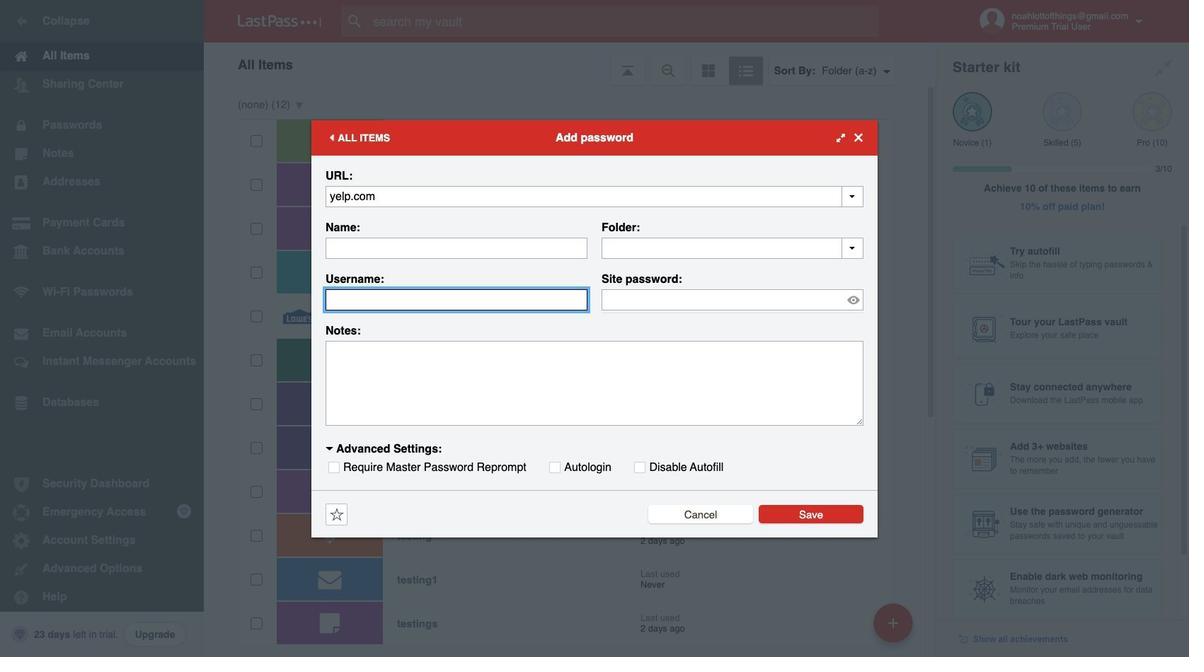 Task type: locate. For each thing, give the bounding box(es) containing it.
dialog
[[312, 120, 878, 538]]

new item image
[[889, 619, 899, 629]]

None password field
[[602, 289, 864, 311]]

None text field
[[326, 289, 588, 311]]

new item navigation
[[869, 600, 922, 658]]

None text field
[[326, 186, 864, 207], [326, 238, 588, 259], [602, 238, 864, 259], [326, 341, 864, 426], [326, 186, 864, 207], [326, 238, 588, 259], [602, 238, 864, 259], [326, 341, 864, 426]]



Task type: describe. For each thing, give the bounding box(es) containing it.
search my vault text field
[[341, 6, 907, 37]]

vault options navigation
[[204, 42, 936, 85]]

main navigation navigation
[[0, 0, 204, 658]]

Search search field
[[341, 6, 907, 37]]

lastpass image
[[238, 15, 322, 28]]



